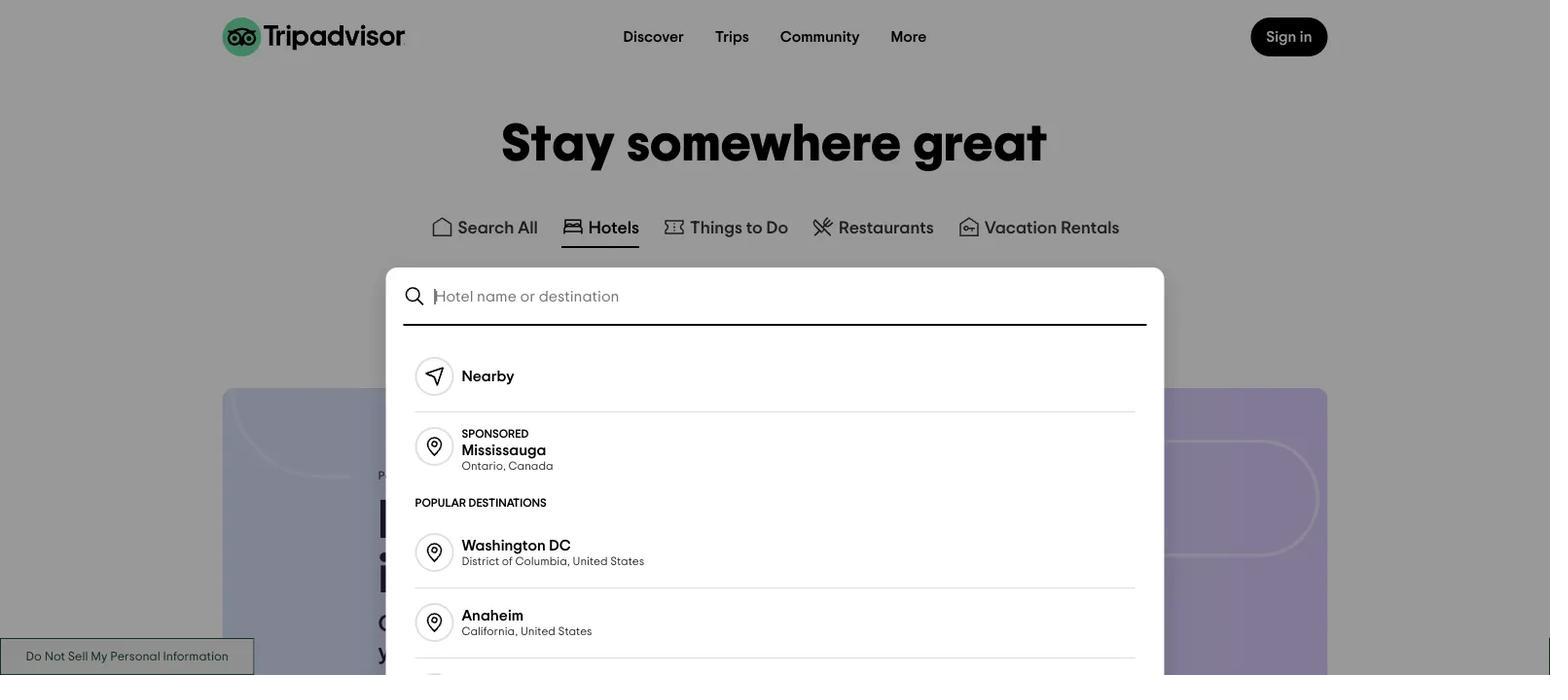 Task type: locate. For each thing, give the bounding box(es) containing it.
0 vertical spatial united
[[573, 556, 608, 568]]

of
[[502, 556, 513, 568]]

states inside washington dc district of columbia, united states
[[610, 556, 644, 568]]

you,
[[378, 641, 422, 665]]

1 vertical spatial by
[[507, 641, 533, 665]]

0 horizontal spatial states
[[558, 626, 592, 638]]

united up traveler
[[520, 626, 556, 638]]

vacation
[[984, 219, 1057, 237]]

restaurants button
[[808, 211, 938, 248]]

tab list
[[0, 207, 1550, 252]]

personalized
[[441, 613, 578, 636]]

1 vertical spatial states
[[558, 626, 592, 638]]

1 horizontal spatial a
[[509, 494, 542, 548]]

0 vertical spatial in
[[1300, 29, 1312, 45]]

united
[[573, 556, 608, 568], [520, 626, 556, 638]]

states
[[610, 556, 644, 568], [558, 626, 592, 638]]

canada
[[509, 460, 553, 472]]

reviews.
[[378, 670, 461, 675]]

by
[[427, 470, 441, 482], [507, 641, 533, 665]]

just
[[677, 613, 714, 636]]

a for trip
[[509, 494, 542, 548]]

sign in link
[[1251, 18, 1328, 56]]

united inside washington dc district of columbia, united states
[[573, 556, 608, 568]]

get
[[378, 613, 417, 636]]

by left ai at bottom left
[[427, 470, 441, 482]]

build
[[378, 494, 497, 548]]

all
[[518, 219, 538, 237]]

states down the trip
[[610, 556, 644, 568]]

0 horizontal spatial united
[[520, 626, 556, 638]]

hotels button
[[557, 211, 643, 248]]

in right sign
[[1300, 29, 1312, 45]]

restaurants link
[[812, 215, 934, 238]]

ai
[[443, 470, 454, 482]]

powered
[[378, 470, 425, 482]]

0 horizontal spatial a
[[422, 613, 436, 636]]

community
[[780, 29, 860, 45]]

a right get
[[422, 613, 436, 636]]

stay
[[502, 118, 616, 171]]

1 horizontal spatial in
[[1300, 29, 1312, 45]]

in
[[1300, 29, 1312, 45], [378, 548, 421, 603]]

ontario,
[[462, 460, 506, 472]]

1 vertical spatial a
[[422, 613, 436, 636]]

0 horizontal spatial in
[[378, 548, 421, 603]]

1 vertical spatial in
[[378, 548, 421, 603]]

1 horizontal spatial states
[[610, 556, 644, 568]]

minutes
[[432, 548, 620, 603]]

by inside get a personalized itinerary just for you, guided by traveler tips and reviews.
[[507, 641, 533, 665]]

anaheim california, united states
[[462, 608, 592, 638]]

traveler
[[538, 641, 621, 665]]

united down the trip
[[573, 556, 608, 568]]

0 vertical spatial a
[[509, 494, 542, 548]]

by down personalized
[[507, 641, 533, 665]]

1 vertical spatial united
[[520, 626, 556, 638]]

more button
[[875, 18, 942, 56]]

more
[[891, 29, 927, 45]]

a left dc at the bottom left
[[509, 494, 542, 548]]

get a personalized itinerary just for you, guided by traveler tips and reviews.
[[378, 613, 749, 675]]

nearby link
[[392, 342, 1158, 412]]

tripadvisor image
[[222, 18, 405, 56]]

0 vertical spatial states
[[610, 556, 644, 568]]

in up get
[[378, 548, 421, 603]]

None search field
[[388, 270, 1162, 324]]

trips button
[[699, 18, 765, 56]]

build a trip in minutes
[[378, 494, 639, 603]]

a inside get a personalized itinerary just for you, guided by traveler tips and reviews.
[[422, 613, 436, 636]]

things to do link
[[663, 215, 788, 238]]

in inside build a trip in minutes
[[378, 548, 421, 603]]

great
[[913, 118, 1048, 171]]

1 horizontal spatial by
[[507, 641, 533, 665]]

states up traveler
[[558, 626, 592, 638]]

search all
[[458, 219, 538, 237]]

a inside build a trip in minutes
[[509, 494, 542, 548]]

mississauga
[[462, 442, 546, 458]]

dc
[[549, 538, 571, 554]]

a
[[509, 494, 542, 548], [422, 613, 436, 636]]

1 horizontal spatial united
[[573, 556, 608, 568]]

a for personalized
[[422, 613, 436, 636]]

nearby
[[462, 369, 514, 384]]

0 horizontal spatial by
[[427, 470, 441, 482]]



Task type: vqa. For each thing, say whether or not it's contained in the screenshot.
the Sponsored
yes



Task type: describe. For each thing, give the bounding box(es) containing it.
columbia,
[[515, 556, 570, 568]]

sign in
[[1266, 29, 1312, 45]]

sponsored
[[462, 428, 529, 440]]

Search search field
[[434, 288, 1147, 306]]

0 vertical spatial by
[[427, 470, 441, 482]]

vacation rentals button
[[953, 211, 1123, 248]]

popular destinations list box
[[392, 326, 1158, 675]]

sign
[[1266, 29, 1296, 45]]

destinations
[[469, 497, 547, 509]]

discover
[[623, 29, 684, 45]]

district
[[462, 556, 499, 568]]

discover button
[[608, 18, 699, 56]]

beta
[[469, 471, 495, 483]]

hotels link
[[561, 215, 639, 238]]

search image
[[403, 285, 427, 309]]

somewhere
[[627, 118, 902, 171]]

do
[[766, 219, 788, 237]]

sponsored mississauga ontario, canada
[[462, 428, 553, 472]]

guided
[[427, 641, 502, 665]]

search all button
[[427, 211, 542, 248]]

search
[[458, 219, 514, 237]]

to
[[746, 219, 763, 237]]

popular destinations
[[415, 497, 547, 509]]

trips
[[715, 29, 749, 45]]

trip
[[553, 494, 639, 548]]

hotels
[[588, 219, 639, 237]]

things to do
[[690, 219, 788, 237]]

itinerary
[[583, 613, 672, 636]]

in inside "sign in" link
[[1300, 29, 1312, 45]]

states inside anaheim california, united states
[[558, 626, 592, 638]]

powered by ai
[[378, 470, 454, 482]]

for
[[719, 613, 749, 636]]

community button
[[765, 18, 875, 56]]

and
[[669, 641, 711, 665]]

stay somewhere great
[[502, 118, 1048, 171]]

washington
[[462, 538, 546, 554]]

vacation rentals link
[[957, 215, 1120, 238]]

tab list containing search all
[[0, 207, 1550, 252]]

tips
[[626, 641, 664, 665]]

anaheim
[[462, 608, 524, 624]]

united inside anaheim california, united states
[[520, 626, 556, 638]]

vacation rentals
[[984, 219, 1120, 237]]

california,
[[462, 626, 518, 638]]

things to do button
[[659, 211, 792, 248]]

things
[[690, 219, 742, 237]]

rentals
[[1061, 219, 1120, 237]]

popular
[[415, 497, 466, 509]]

restaurants
[[839, 219, 934, 237]]

washington dc district of columbia, united states
[[462, 538, 644, 568]]



